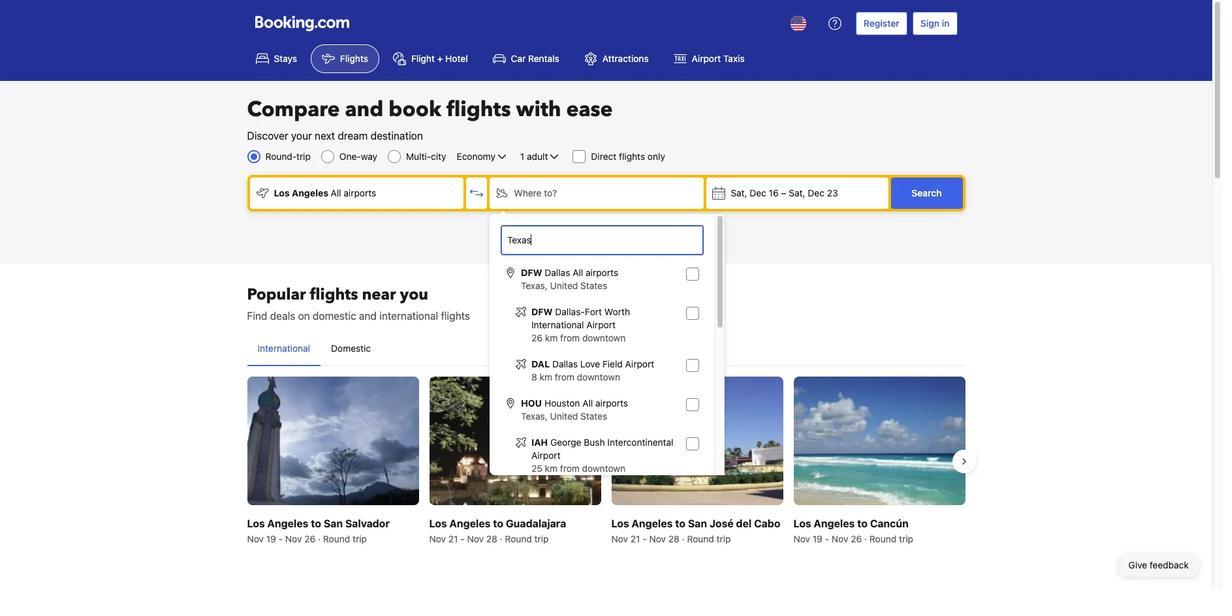 Task type: describe. For each thing, give the bounding box(es) containing it.
city
[[431, 151, 446, 162]]

where to?
[[514, 187, 557, 199]]

next
[[315, 130, 335, 142]]

los for los angeles to cancún
[[794, 518, 812, 530]]

los angeles to san salvador nov 19 - nov 26 · round trip
[[247, 518, 390, 545]]

dal dallas love field airport 8 km from downtown
[[532, 359, 655, 383]]

1 adult button
[[519, 149, 563, 165]]

· inside los angeles to san josé del cabo nov 21 - nov 28 · round trip
[[682, 534, 685, 545]]

adult
[[527, 151, 548, 162]]

21 inside los angeles to san josé del cabo nov 21 - nov 28 · round trip
[[631, 534, 640, 545]]

downtown inside dal dallas love field airport 8 km from downtown
[[577, 372, 620, 383]]

km inside dal dallas love field airport 8 km from downtown
[[540, 372, 553, 383]]

stays
[[274, 53, 297, 64]]

28 inside los angeles to san josé del cabo nov 21 - nov 28 · round trip
[[669, 534, 680, 545]]

- inside los angeles to cancún nov 19 - nov 26 · round trip
[[825, 534, 829, 545]]

round-
[[265, 151, 297, 162]]

–
[[781, 187, 787, 199]]

hou
[[521, 398, 542, 409]]

love
[[580, 359, 600, 370]]

· inside los angeles to cancún nov 19 - nov 26 · round trip
[[865, 534, 867, 545]]

dfw for dfw
[[532, 306, 553, 317]]

16
[[769, 187, 779, 199]]

los angeles to san josé del cabo image
[[612, 377, 783, 506]]

san for salvador
[[324, 518, 343, 530]]

bush
[[584, 437, 605, 448]]

way
[[361, 151, 377, 162]]

flight + hotel link
[[382, 44, 479, 73]]

where to? button
[[490, 178, 704, 209]]

united for houston
[[550, 411, 578, 422]]

los angeles to cancún nov 19 - nov 26 · round trip
[[794, 518, 914, 545]]

los angeles to san josé del cabo nov 21 - nov 28 · round trip
[[612, 518, 781, 545]]

sat, dec 16 – sat, dec 23
[[731, 187, 838, 199]]

23
[[827, 187, 838, 199]]

25 km from downtown
[[532, 463, 626, 474]]

george bush intercontinental airport
[[532, 437, 674, 461]]

field
[[603, 359, 623, 370]]

multi-city
[[406, 151, 446, 162]]

give feedback
[[1129, 560, 1189, 571]]

with
[[516, 95, 561, 124]]

los angeles to guadalajara nov 21 - nov 28 · round trip
[[429, 518, 566, 545]]

car rentals
[[511, 53, 559, 64]]

direct
[[591, 151, 617, 162]]

cabo
[[754, 518, 781, 530]]

airports for dfw dallas all airports texas, united states
[[586, 267, 619, 278]]

cancún
[[870, 518, 909, 530]]

popular flights near you find deals on domestic and international flights
[[247, 284, 470, 322]]

book
[[389, 95, 441, 124]]

dfw for dfw dallas all airports texas, united states
[[521, 267, 542, 278]]

26 inside los angeles to san salvador nov 19 - nov 26 · round trip
[[304, 534, 316, 545]]

26 inside press enter to select airport, and then press spacebar to add another airport element
[[532, 332, 543, 344]]

dfw dallas all airports texas, united states
[[521, 267, 619, 291]]

26 inside los angeles to cancún nov 19 - nov 26 · round trip
[[851, 534, 862, 545]]

attractions
[[603, 53, 649, 64]]

2 sat, from the left
[[789, 187, 806, 199]]

8
[[532, 372, 537, 383]]

angeles for los angeles to guadalajara
[[450, 518, 491, 530]]

trip inside los angeles to cancún nov 19 - nov 26 · round trip
[[899, 534, 914, 545]]

downtown for bush
[[582, 463, 626, 474]]

international button
[[247, 332, 321, 366]]

1 dec from the left
[[750, 187, 767, 199]]

intercontinental
[[608, 437, 674, 448]]

airport taxis link
[[663, 44, 756, 73]]

28 inside los angeles to guadalajara nov 21 - nov 28 · round trip
[[486, 534, 498, 545]]

hotel
[[445, 53, 468, 64]]

ease
[[567, 95, 613, 124]]

flight
[[411, 53, 435, 64]]

dallas-fort worth international airport
[[532, 306, 630, 330]]

region containing los angeles to san salvador
[[237, 372, 976, 551]]

san for josé
[[688, 518, 707, 530]]

airport inside dallas-fort worth international airport
[[587, 319, 616, 330]]

give feedback button
[[1118, 554, 1200, 577]]

5 nov from the left
[[612, 534, 628, 545]]

guadalajara
[[506, 518, 566, 530]]

josé
[[710, 518, 734, 530]]

airport left taxis
[[692, 53, 721, 64]]

salvador
[[345, 518, 390, 530]]

los for los angeles to san josé del cabo
[[612, 518, 629, 530]]

km for dfw
[[545, 332, 558, 344]]

downtown for fort
[[582, 332, 626, 344]]

to for 21
[[493, 518, 504, 530]]

angeles for los angeles to san josé del cabo
[[632, 518, 673, 530]]

los angeles to san salvador image
[[247, 377, 419, 506]]

compare
[[247, 95, 340, 124]]

domestic
[[313, 310, 356, 322]]

· inside los angeles to san salvador nov 19 - nov 26 · round trip
[[318, 534, 321, 545]]

los angeles all airports
[[274, 187, 376, 199]]

dallas-
[[555, 306, 585, 317]]

in
[[942, 18, 950, 29]]

stays link
[[245, 44, 308, 73]]

angeles for los angeles
[[292, 187, 328, 199]]

angeles for los angeles to san salvador
[[267, 518, 308, 530]]

flights up domestic
[[310, 284, 358, 306]]

destination
[[371, 130, 423, 142]]

round inside los angeles to guadalajara nov 21 - nov 28 · round trip
[[505, 534, 532, 545]]

international inside dallas-fort worth international airport
[[532, 319, 584, 330]]

deals
[[270, 310, 295, 322]]

km for iah
[[545, 463, 558, 474]]

and inside "popular flights near you find deals on domestic and international flights"
[[359, 310, 377, 322]]

· inside los angeles to guadalajara nov 21 - nov 28 · round trip
[[500, 534, 503, 545]]

sign in link
[[913, 12, 958, 35]]

26 km from downtown
[[532, 332, 626, 344]]

2 dec from the left
[[808, 187, 825, 199]]

fort
[[585, 306, 602, 317]]

houston
[[545, 398, 580, 409]]

round inside los angeles to san josé del cabo nov 21 - nov 28 · round trip
[[687, 534, 714, 545]]

united for dallas
[[550, 280, 578, 291]]

flights left only
[[619, 151, 645, 162]]

dal
[[532, 359, 550, 370]]

discover
[[247, 130, 288, 142]]



Task type: locate. For each thing, give the bounding box(es) containing it.
2 vertical spatial from
[[560, 463, 580, 474]]

1 san from the left
[[324, 518, 343, 530]]

trip inside los angeles to san josé del cabo nov 21 - nov 28 · round trip
[[717, 534, 731, 545]]

sat, right –
[[789, 187, 806, 199]]

los inside los angeles to san salvador nov 19 - nov 26 · round trip
[[247, 518, 265, 530]]

dec
[[750, 187, 767, 199], [808, 187, 825, 199]]

1 horizontal spatial san
[[688, 518, 707, 530]]

8 nov from the left
[[832, 534, 849, 545]]

1 vertical spatial united
[[550, 411, 578, 422]]

san left salvador
[[324, 518, 343, 530]]

1 states from the top
[[581, 280, 607, 291]]

round down salvador
[[323, 534, 350, 545]]

2 vertical spatial airports
[[596, 398, 628, 409]]

1 vertical spatial from
[[555, 372, 575, 383]]

airports for los angeles all airports
[[344, 187, 376, 199]]

all down 'one-'
[[331, 187, 341, 199]]

airports inside dfw dallas all airports texas, united states
[[586, 267, 619, 278]]

san left "josé"
[[688, 518, 707, 530]]

flight + hotel
[[411, 53, 468, 64]]

san inside los angeles to san josé del cabo nov 21 - nov 28 · round trip
[[688, 518, 707, 530]]

los angeles to guadalajara image
[[429, 377, 601, 506]]

- inside los angeles to san salvador nov 19 - nov 26 · round trip
[[279, 534, 283, 545]]

trip down salvador
[[353, 534, 367, 545]]

dallas for dallas
[[545, 267, 570, 278]]

airport
[[692, 53, 721, 64], [587, 319, 616, 330], [625, 359, 655, 370], [532, 450, 561, 461]]

and up dream
[[345, 95, 384, 124]]

los inside los angeles to cancún nov 19 - nov 26 · round trip
[[794, 518, 812, 530]]

feedback
[[1150, 560, 1189, 571]]

to for nov
[[311, 518, 321, 530]]

states for houston
[[581, 411, 607, 422]]

los for los angeles to guadalajara
[[429, 518, 447, 530]]

angeles for los angeles to cancún
[[814, 518, 855, 530]]

1 · from the left
[[318, 534, 321, 545]]

3 to from the left
[[675, 518, 686, 530]]

to inside los angeles to san josé del cabo nov 21 - nov 28 · round trip
[[675, 518, 686, 530]]

dallas up dallas-
[[545, 267, 570, 278]]

6 nov from the left
[[649, 534, 666, 545]]

2 - from the left
[[461, 534, 465, 545]]

to left cancún
[[858, 518, 868, 530]]

airports down dal dallas love field airport 8 km from downtown
[[596, 398, 628, 409]]

popular
[[247, 284, 306, 306]]

all up dallas-
[[573, 267, 583, 278]]

round down cancún
[[870, 534, 897, 545]]

and down "near"
[[359, 310, 377, 322]]

1 adult
[[520, 151, 548, 162]]

0 horizontal spatial 28
[[486, 534, 498, 545]]

airport down fort
[[587, 319, 616, 330]]

to?
[[544, 187, 557, 199]]

los for los angeles to san salvador
[[247, 518, 265, 530]]

angeles inside los angeles to san josé del cabo nov 21 - nov 28 · round trip
[[632, 518, 673, 530]]

attractions link
[[573, 44, 660, 73]]

0 vertical spatial united
[[550, 280, 578, 291]]

dec left 23
[[808, 187, 825, 199]]

sat, dec 16 – sat, dec 23 button
[[707, 178, 888, 209]]

airport inside dal dallas love field airport 8 km from downtown
[[625, 359, 655, 370]]

all for angeles
[[331, 187, 341, 199]]

4 · from the left
[[865, 534, 867, 545]]

dream
[[338, 130, 368, 142]]

2 19 from the left
[[813, 534, 823, 545]]

san inside los angeles to san salvador nov 19 - nov 26 · round trip
[[324, 518, 343, 530]]

2 nov from the left
[[285, 534, 302, 545]]

4 round from the left
[[870, 534, 897, 545]]

1 to from the left
[[311, 518, 321, 530]]

angeles inside los angeles to san salvador nov 19 - nov 26 · round trip
[[267, 518, 308, 530]]

flights
[[447, 95, 511, 124], [619, 151, 645, 162], [310, 284, 358, 306], [441, 310, 470, 322]]

flights
[[340, 53, 368, 64]]

texas, for hou
[[521, 411, 548, 422]]

1 horizontal spatial 28
[[669, 534, 680, 545]]

all inside "hou houston all airports texas, united states"
[[583, 398, 593, 409]]

3 - from the left
[[643, 534, 647, 545]]

1 horizontal spatial 26
[[532, 332, 543, 344]]

0 horizontal spatial 21
[[449, 534, 458, 545]]

3 · from the left
[[682, 534, 685, 545]]

26
[[532, 332, 543, 344], [304, 534, 316, 545], [851, 534, 862, 545]]

register link
[[856, 12, 908, 35]]

km right 25 on the bottom left of the page
[[545, 463, 558, 474]]

san
[[324, 518, 343, 530], [688, 518, 707, 530]]

0 vertical spatial and
[[345, 95, 384, 124]]

-
[[279, 534, 283, 545], [461, 534, 465, 545], [643, 534, 647, 545], [825, 534, 829, 545]]

round inside los angeles to san salvador nov 19 - nov 26 · round trip
[[323, 534, 350, 545]]

4 nov from the left
[[467, 534, 484, 545]]

1 21 from the left
[[449, 534, 458, 545]]

downtown up field
[[582, 332, 626, 344]]

0 vertical spatial km
[[545, 332, 558, 344]]

states inside "hou houston all airports texas, united states"
[[581, 411, 607, 422]]

25
[[532, 463, 543, 474]]

round down "josé"
[[687, 534, 714, 545]]

round
[[323, 534, 350, 545], [505, 534, 532, 545], [687, 534, 714, 545], [870, 534, 897, 545]]

car
[[511, 53, 526, 64]]

1 horizontal spatial 19
[[813, 534, 823, 545]]

0 vertical spatial downtown
[[582, 332, 626, 344]]

from for george
[[560, 463, 580, 474]]

1 vertical spatial and
[[359, 310, 377, 322]]

km up dal
[[545, 332, 558, 344]]

to for del
[[675, 518, 686, 530]]

from
[[560, 332, 580, 344], [555, 372, 575, 383], [560, 463, 580, 474]]

press enter to select airport, and then press spacebar to add another airport element
[[500, 261, 705, 590]]

3 nov from the left
[[429, 534, 446, 545]]

from down "george"
[[560, 463, 580, 474]]

1 horizontal spatial dec
[[808, 187, 825, 199]]

states inside dfw dallas all airports texas, united states
[[581, 280, 607, 291]]

los angeles to cancún image
[[794, 377, 966, 506]]

international
[[532, 319, 584, 330], [258, 343, 310, 354]]

4 to from the left
[[858, 518, 868, 530]]

domestic button
[[321, 332, 381, 366]]

tab list containing international
[[247, 332, 966, 367]]

0 vertical spatial dallas
[[545, 267, 570, 278]]

angeles inside los angeles to cancún nov 19 - nov 26 · round trip
[[814, 518, 855, 530]]

hou houston all airports texas, united states
[[521, 398, 628, 422]]

to
[[311, 518, 321, 530], [493, 518, 504, 530], [675, 518, 686, 530], [858, 518, 868, 530]]

dallas
[[545, 267, 570, 278], [552, 359, 578, 370]]

1 horizontal spatial sat,
[[789, 187, 806, 199]]

2 vertical spatial km
[[545, 463, 558, 474]]

2 28 from the left
[[669, 534, 680, 545]]

airports for hou houston all airports texas, united states
[[596, 398, 628, 409]]

2 to from the left
[[493, 518, 504, 530]]

all right houston
[[583, 398, 593, 409]]

2 united from the top
[[550, 411, 578, 422]]

1 sat, from the left
[[731, 187, 747, 199]]

flights up 'economy'
[[447, 95, 511, 124]]

0 horizontal spatial international
[[258, 343, 310, 354]]

trip down guadalajara
[[535, 534, 549, 545]]

airport right field
[[625, 359, 655, 370]]

from up houston
[[555, 372, 575, 383]]

0 vertical spatial all
[[331, 187, 341, 199]]

los inside los angeles to san josé del cabo nov 21 - nov 28 · round trip
[[612, 518, 629, 530]]

texas, down hou
[[521, 411, 548, 422]]

0 vertical spatial dfw
[[521, 267, 542, 278]]

1 vertical spatial states
[[581, 411, 607, 422]]

airports down airport or city text box
[[586, 267, 619, 278]]

7 nov from the left
[[794, 534, 810, 545]]

texas, inside dfw dallas all airports texas, united states
[[521, 280, 548, 291]]

downtown
[[582, 332, 626, 344], [577, 372, 620, 383], [582, 463, 626, 474]]

international down dallas-
[[532, 319, 584, 330]]

airport inside "george bush intercontinental airport"
[[532, 450, 561, 461]]

states up bush
[[581, 411, 607, 422]]

1 - from the left
[[279, 534, 283, 545]]

km
[[545, 332, 558, 344], [540, 372, 553, 383], [545, 463, 558, 474]]

0 horizontal spatial san
[[324, 518, 343, 530]]

- inside los angeles to san josé del cabo nov 21 - nov 28 · round trip
[[643, 534, 647, 545]]

round down guadalajara
[[505, 534, 532, 545]]

1 vertical spatial airports
[[586, 267, 619, 278]]

dallas right dal
[[552, 359, 578, 370]]

to inside los angeles to guadalajara nov 21 - nov 28 · round trip
[[493, 518, 504, 530]]

19 inside los angeles to cancún nov 19 - nov 26 · round trip
[[813, 534, 823, 545]]

1 vertical spatial international
[[258, 343, 310, 354]]

flights inside compare and book flights with ease discover your next dream destination
[[447, 95, 511, 124]]

flights link
[[311, 44, 379, 73]]

economy
[[457, 151, 496, 162]]

texas,
[[521, 280, 548, 291], [521, 411, 548, 422]]

trip down "josé"
[[717, 534, 731, 545]]

search
[[912, 187, 942, 199]]

car rentals link
[[482, 44, 571, 73]]

united up dallas-
[[550, 280, 578, 291]]

international inside button
[[258, 343, 310, 354]]

multi-
[[406, 151, 431, 162]]

direct flights only
[[591, 151, 665, 162]]

only
[[648, 151, 665, 162]]

0 vertical spatial airports
[[344, 187, 376, 199]]

search button
[[891, 178, 963, 209]]

los inside los angeles to guadalajara nov 21 - nov 28 · round trip
[[429, 518, 447, 530]]

flights right international
[[441, 310, 470, 322]]

2 states from the top
[[581, 411, 607, 422]]

·
[[318, 534, 321, 545], [500, 534, 503, 545], [682, 534, 685, 545], [865, 534, 867, 545]]

1 vertical spatial dallas
[[552, 359, 578, 370]]

2 round from the left
[[505, 534, 532, 545]]

0 horizontal spatial 19
[[266, 534, 276, 545]]

one-
[[340, 151, 361, 162]]

0 vertical spatial states
[[581, 280, 607, 291]]

1 vertical spatial texas,
[[521, 411, 548, 422]]

region
[[237, 372, 976, 551]]

1 round from the left
[[323, 534, 350, 545]]

taxis
[[724, 53, 745, 64]]

0 vertical spatial international
[[532, 319, 584, 330]]

all inside dfw dallas all airports texas, united states
[[573, 267, 583, 278]]

Airport or city text field
[[506, 233, 699, 248]]

to inside los angeles to cancún nov 19 - nov 26 · round trip
[[858, 518, 868, 530]]

1 vertical spatial all
[[573, 267, 583, 278]]

downtown down "george bush intercontinental airport"
[[582, 463, 626, 474]]

all for houston
[[583, 398, 593, 409]]

united inside dfw dallas all airports texas, united states
[[550, 280, 578, 291]]

0 vertical spatial texas,
[[521, 280, 548, 291]]

compare and book flights with ease discover your next dream destination
[[247, 95, 613, 142]]

all for dallas
[[573, 267, 583, 278]]

from for dallas-
[[560, 332, 580, 344]]

downtown down love
[[577, 372, 620, 383]]

trip down cancún
[[899, 534, 914, 545]]

1 texas, from the top
[[521, 280, 548, 291]]

21 inside los angeles to guadalajara nov 21 - nov 28 · round trip
[[449, 534, 458, 545]]

and
[[345, 95, 384, 124], [359, 310, 377, 322]]

0 horizontal spatial sat,
[[731, 187, 747, 199]]

to inside los angeles to san salvador nov 19 - nov 26 · round trip
[[311, 518, 321, 530]]

trip
[[297, 151, 311, 162], [353, 534, 367, 545], [535, 534, 549, 545], [717, 534, 731, 545], [899, 534, 914, 545]]

los
[[274, 187, 290, 199], [247, 518, 265, 530], [429, 518, 447, 530], [612, 518, 629, 530], [794, 518, 812, 530]]

iah
[[532, 437, 548, 448]]

trip inside los angeles to guadalajara nov 21 - nov 28 · round trip
[[535, 534, 549, 545]]

2 horizontal spatial 26
[[851, 534, 862, 545]]

to left "josé"
[[675, 518, 686, 530]]

1 nov from the left
[[247, 534, 264, 545]]

domestic
[[331, 343, 371, 354]]

from down dallas-fort worth international airport on the bottom
[[560, 332, 580, 344]]

0 horizontal spatial 26
[[304, 534, 316, 545]]

2 texas, from the top
[[521, 411, 548, 422]]

trip down your
[[297, 151, 311, 162]]

international down deals
[[258, 343, 310, 354]]

united
[[550, 280, 578, 291], [550, 411, 578, 422]]

to for 19
[[858, 518, 868, 530]]

1 horizontal spatial 21
[[631, 534, 640, 545]]

international
[[380, 310, 438, 322]]

19 inside los angeles to san salvador nov 19 - nov 26 · round trip
[[266, 534, 276, 545]]

1 28 from the left
[[486, 534, 498, 545]]

1 horizontal spatial international
[[532, 319, 584, 330]]

give
[[1129, 560, 1148, 571]]

united inside "hou houston all airports texas, united states"
[[550, 411, 578, 422]]

+
[[437, 53, 443, 64]]

km right 8
[[540, 372, 553, 383]]

0 horizontal spatial dec
[[750, 187, 767, 199]]

2 vertical spatial downtown
[[582, 463, 626, 474]]

register
[[864, 18, 900, 29]]

all
[[331, 187, 341, 199], [573, 267, 583, 278], [583, 398, 593, 409]]

one-way
[[340, 151, 377, 162]]

you
[[400, 284, 428, 306]]

angeles inside los angeles to guadalajara nov 21 - nov 28 · round trip
[[450, 518, 491, 530]]

dfw inside dfw dallas all airports texas, united states
[[521, 267, 542, 278]]

booking.com logo image
[[255, 15, 349, 31], [255, 15, 349, 31]]

trip inside los angeles to san salvador nov 19 - nov 26 · round trip
[[353, 534, 367, 545]]

1 vertical spatial km
[[540, 372, 553, 383]]

2 san from the left
[[688, 518, 707, 530]]

where
[[514, 187, 542, 199]]

1 united from the top
[[550, 280, 578, 291]]

2 vertical spatial all
[[583, 398, 593, 409]]

dallas for dallas love field airport
[[552, 359, 578, 370]]

your
[[291, 130, 312, 142]]

1 vertical spatial downtown
[[577, 372, 620, 383]]

0 vertical spatial from
[[560, 332, 580, 344]]

and inside compare and book flights with ease discover your next dream destination
[[345, 95, 384, 124]]

find
[[247, 310, 267, 322]]

2 21 from the left
[[631, 534, 640, 545]]

tab list
[[247, 332, 966, 367]]

texas, up dallas-fort worth international airport on the bottom
[[521, 280, 548, 291]]

airport down iah
[[532, 450, 561, 461]]

1 vertical spatial dfw
[[532, 306, 553, 317]]

sat, left 16
[[731, 187, 747, 199]]

2 · from the left
[[500, 534, 503, 545]]

airports down "one-way"
[[344, 187, 376, 199]]

del
[[736, 518, 752, 530]]

4 - from the left
[[825, 534, 829, 545]]

1 19 from the left
[[266, 534, 276, 545]]

rentals
[[528, 53, 559, 64]]

sign
[[921, 18, 940, 29]]

to left salvador
[[311, 518, 321, 530]]

united down houston
[[550, 411, 578, 422]]

george
[[551, 437, 582, 448]]

from inside dal dallas love field airport 8 km from downtown
[[555, 372, 575, 383]]

on
[[298, 310, 310, 322]]

airports
[[344, 187, 376, 199], [586, 267, 619, 278], [596, 398, 628, 409]]

dec left 16
[[750, 187, 767, 199]]

states for dallas
[[581, 280, 607, 291]]

to left guadalajara
[[493, 518, 504, 530]]

round-trip
[[265, 151, 311, 162]]

dallas inside dfw dallas all airports texas, united states
[[545, 267, 570, 278]]

texas, for dfw
[[521, 280, 548, 291]]

round inside los angeles to cancún nov 19 - nov 26 · round trip
[[870, 534, 897, 545]]

states up fort
[[581, 280, 607, 291]]

3 round from the left
[[687, 534, 714, 545]]

airports inside "hou houston all airports texas, united states"
[[596, 398, 628, 409]]

dallas inside dal dallas love field airport 8 km from downtown
[[552, 359, 578, 370]]

worth
[[605, 306, 630, 317]]

texas, inside "hou houston all airports texas, united states"
[[521, 411, 548, 422]]

- inside los angeles to guadalajara nov 21 - nov 28 · round trip
[[461, 534, 465, 545]]

los for los angeles
[[274, 187, 290, 199]]

1
[[520, 151, 525, 162]]



Task type: vqa. For each thing, say whether or not it's contained in the screenshot.
States to the bottom
yes



